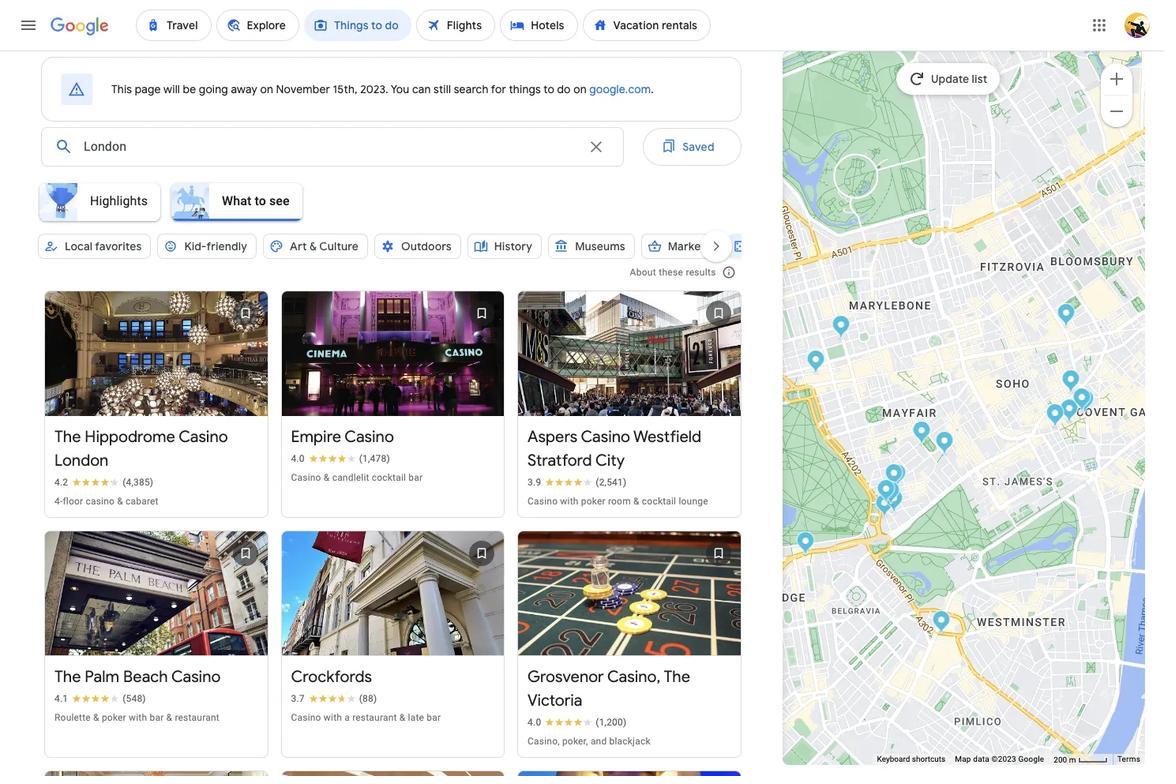 Task type: locate. For each thing, give the bounding box(es) containing it.
genting casino chinatown london image
[[1062, 369, 1080, 395]]

2 restaurant from the left
[[352, 712, 397, 723]]

casino up city
[[581, 427, 630, 447]]

outdoors button
[[374, 227, 461, 265]]

& right art
[[310, 239, 317, 254]]

map
[[955, 755, 971, 764]]

casino up (1,478)
[[345, 427, 394, 447]]

update
[[931, 72, 969, 86]]

on right do at the left
[[574, 82, 587, 96]]

history
[[494, 239, 532, 254]]

1 horizontal spatial restaurant
[[352, 712, 397, 723]]

away
[[231, 82, 257, 96]]

casino, inside grosvenor casino, the victoria
[[607, 667, 661, 687]]

& left late on the bottom left
[[399, 712, 406, 723]]

0 horizontal spatial bar
[[150, 712, 164, 723]]

room
[[608, 496, 631, 507]]

the palm beach casino
[[55, 667, 221, 687]]

the for the hippodrome casino london
[[55, 427, 81, 447]]

about these results image
[[710, 254, 748, 291]]

1 vertical spatial casino,
[[528, 736, 560, 747]]

with down 3.9 out of 5 stars from 2,541 reviews image
[[560, 496, 579, 507]]

1 vertical spatial 4.0
[[528, 717, 541, 728]]

4 out of 5 stars from 1,200 reviews image
[[528, 716, 627, 729]]

save the palm beach casino to collection image
[[226, 535, 264, 572]]

0 vertical spatial cocktail
[[372, 472, 406, 483]]

with
[[560, 496, 579, 507], [129, 712, 147, 723], [324, 712, 342, 723]]

palm
[[85, 667, 119, 687]]

grosvenor casino, piccadilly image
[[1046, 403, 1065, 429]]

1 horizontal spatial poker
[[581, 496, 606, 507]]

0 horizontal spatial 4.0
[[291, 453, 305, 464]]

0 horizontal spatial to
[[255, 193, 266, 208]]

(88)
[[359, 693, 377, 704]]

(4,385)
[[123, 477, 153, 488]]

0 vertical spatial poker
[[581, 496, 606, 507]]

things
[[509, 82, 541, 96]]

1 horizontal spatial 4.0
[[528, 717, 541, 728]]

save the hippodrome casino london to collection image
[[226, 295, 264, 333]]

city
[[596, 451, 625, 471]]

casino down the 3.9
[[528, 496, 558, 507]]

cocktail
[[372, 472, 406, 483], [642, 496, 676, 507]]

1 vertical spatial cocktail
[[642, 496, 676, 507]]

grosvenor casino, the park tower image
[[797, 531, 815, 557]]

casino, left poker,
[[528, 736, 560, 747]]

culture
[[319, 239, 359, 254]]

4.0 inside "4 out of 5 stars from 1,478 reviews" image
[[291, 453, 305, 464]]

1 horizontal spatial casino,
[[607, 667, 661, 687]]

poker down 4.1 out of 5 stars from 548 reviews image
[[102, 712, 126, 723]]

bar down beach at the bottom left
[[150, 712, 164, 723]]

1 on from the left
[[260, 82, 273, 96]]

with for crockfords
[[324, 712, 342, 723]]

empire
[[291, 427, 341, 447]]

casino down "4 out of 5 stars from 1,478 reviews" image
[[291, 472, 321, 483]]

victoria
[[528, 691, 583, 710]]

crockfords image
[[888, 463, 907, 489]]

stratford
[[528, 451, 592, 471]]

0 vertical spatial casino,
[[607, 667, 661, 687]]

the inside the hippodrome casino london
[[55, 427, 81, 447]]

results
[[686, 267, 716, 278]]

the hippodrome casino london image
[[1076, 389, 1095, 415]]

4.0 down 'empire'
[[291, 453, 305, 464]]

1 horizontal spatial with
[[324, 712, 342, 723]]

1 horizontal spatial on
[[574, 82, 587, 96]]

the sportsman casino image
[[807, 350, 825, 376]]

0 horizontal spatial casino,
[[528, 736, 560, 747]]

highlights
[[90, 193, 148, 208]]

with down (548)
[[129, 712, 147, 723]]

filters form
[[28, 122, 804, 281]]

& down 4.1 out of 5 stars from 548 reviews image
[[93, 712, 99, 723]]

0 vertical spatial to
[[544, 82, 554, 96]]

roulette
[[55, 712, 91, 723]]

m
[[1069, 756, 1076, 764]]

1 horizontal spatial bar
[[409, 472, 423, 483]]

google.com link
[[589, 82, 651, 96]]

candlelit
[[332, 472, 369, 483]]

poker down 3.9 out of 5 stars from 2,541 reviews image
[[581, 496, 606, 507]]

& down beach at the bottom left
[[166, 712, 172, 723]]

history button
[[467, 227, 542, 265]]

can
[[412, 82, 431, 96]]

&
[[310, 239, 317, 254], [324, 472, 330, 483], [117, 496, 123, 507], [634, 496, 640, 507], [93, 712, 99, 723], [166, 712, 172, 723], [399, 712, 406, 723]]

©2023
[[992, 755, 1017, 764]]

the for the palm beach casino
[[55, 667, 81, 687]]

cocktail left lounge
[[642, 496, 676, 507]]

4.2 out of 5 stars from 4,385 reviews image
[[55, 476, 153, 489]]

bar right late on the bottom left
[[427, 712, 441, 723]]

art & culture button
[[263, 227, 368, 265]]

to left see
[[255, 193, 266, 208]]

bar for palm
[[150, 712, 164, 723]]

4.0
[[291, 453, 305, 464], [528, 717, 541, 728]]

empire casino
[[291, 427, 394, 447]]

4.0 down victoria
[[528, 717, 541, 728]]

0 vertical spatial 4.0
[[291, 453, 305, 464]]

3.7 out of 5 stars from 88 reviews image
[[291, 692, 377, 705]]

Search for destinations, sights and more text field
[[83, 128, 578, 166]]

zoom out map image
[[1107, 101, 1126, 120]]

1 vertical spatial poker
[[102, 712, 126, 723]]

casino inside the aspers casino westfield stratford city
[[581, 427, 630, 447]]

3.9 out of 5 stars from 2,541 reviews image
[[528, 476, 627, 489]]

keyboard shortcuts
[[877, 755, 946, 764]]

for
[[491, 82, 506, 96]]

list containing the hippodrome casino london
[[38, 284, 748, 776]]

casino right hippodrome
[[179, 427, 228, 447]]

1 horizontal spatial to
[[544, 82, 554, 96]]

bar right candlelit at the left of page
[[409, 472, 423, 483]]

lola's underground casino image
[[1073, 387, 1091, 414]]

1 horizontal spatial cocktail
[[642, 496, 676, 507]]

to inside what to see 'link'
[[255, 193, 266, 208]]

(548)
[[123, 693, 146, 704]]

with left the a
[[324, 712, 342, 723]]

filters list
[[28, 179, 741, 242], [35, 227, 804, 281]]

save aspers casino westfield stratford city to collection image
[[700, 295, 737, 333]]

saved
[[683, 140, 715, 154]]

15th,
[[333, 82, 358, 96]]

kid-friendly
[[184, 239, 247, 254]]

0 horizontal spatial poker
[[102, 712, 126, 723]]

2 horizontal spatial with
[[560, 496, 579, 507]]

keyboard shortcuts button
[[877, 754, 946, 765]]

1 vertical spatial to
[[255, 193, 266, 208]]

1 restaurant from the left
[[175, 712, 219, 723]]

park lane club image
[[877, 479, 896, 505]]

the hippodrome casino london
[[55, 427, 228, 471]]

0 horizontal spatial on
[[260, 82, 273, 96]]

3.9
[[528, 477, 541, 488]]

(1,478)
[[359, 453, 390, 464]]

grosvenor
[[528, 667, 604, 687]]

& right casino
[[117, 496, 123, 507]]

going
[[199, 82, 228, 96]]

what to see
[[222, 193, 290, 208]]

what
[[222, 193, 252, 208]]

on right away
[[260, 82, 273, 96]]

0 horizontal spatial restaurant
[[175, 712, 219, 723]]

bar
[[409, 472, 423, 483], [150, 712, 164, 723], [427, 712, 441, 723]]

list
[[38, 284, 748, 776]]

google.com
[[589, 82, 651, 96]]

to left do at the left
[[544, 82, 554, 96]]

the inside grosvenor casino, the victoria
[[664, 667, 690, 687]]

cocktail down (1,478)
[[372, 472, 406, 483]]

casino, up (1,200)
[[607, 667, 661, 687]]

to
[[544, 82, 554, 96], [255, 193, 266, 208]]

local
[[65, 239, 93, 254]]

update list
[[931, 72, 987, 86]]

restaurant down the palm beach casino
[[175, 712, 219, 723]]

a
[[345, 712, 350, 723]]

the palm beach casino image
[[936, 431, 954, 457]]

4.0 inside 4 out of 5 stars from 1,200 reviews image
[[528, 717, 541, 728]]

on
[[260, 82, 273, 96], [574, 82, 587, 96]]

casino,
[[607, 667, 661, 687], [528, 736, 560, 747]]

hippodrome
[[85, 427, 175, 447]]

about
[[630, 267, 656, 278]]

casino inside the hippodrome casino london
[[179, 427, 228, 447]]

crown london aspinalls image
[[885, 463, 903, 489]]

museums
[[575, 239, 625, 254]]

markets button
[[641, 227, 720, 265]]

restaurant down (88) in the bottom of the page
[[352, 712, 397, 723]]



Task type: describe. For each thing, give the bounding box(es) containing it.
list
[[972, 72, 987, 86]]

london
[[55, 451, 109, 471]]

casino, poker, and blackjack
[[528, 736, 651, 747]]

4.0 for grosvenor casino, the victoria
[[528, 717, 541, 728]]

update list button
[[896, 63, 1000, 95]]

crockfords
[[291, 667, 372, 687]]

play 2 win image
[[933, 610, 951, 636]]

2023.
[[360, 82, 388, 96]]

& right room
[[634, 496, 640, 507]]

keyboard
[[877, 755, 910, 764]]

map data ©2023 google
[[955, 755, 1044, 764]]

november
[[276, 82, 330, 96]]

aspers
[[528, 427, 578, 447]]

with for aspers casino westfield stratford city
[[560, 496, 579, 507]]

still
[[434, 82, 451, 96]]

4.0 for empire casino
[[291, 453, 305, 464]]

this
[[111, 82, 132, 96]]

outdoors
[[401, 239, 452, 254]]

will
[[164, 82, 180, 96]]

what to see link
[[167, 183, 309, 221]]

200 m button
[[1049, 754, 1113, 766]]

save empire casino to collection image
[[463, 295, 501, 333]]

casino right beach at the bottom left
[[171, 667, 221, 687]]

favorites
[[95, 239, 142, 254]]

these
[[659, 267, 683, 278]]

bar for casino
[[409, 472, 423, 483]]

grosvenor casino, the barracuda image
[[832, 315, 851, 341]]

les ambassadeurs casino image
[[876, 493, 894, 519]]

roulette & poker with bar & restaurant
[[55, 712, 219, 723]]

next image
[[697, 227, 735, 265]]

terms link
[[1118, 755, 1141, 764]]

200
[[1054, 756, 1067, 764]]

what to see list item
[[167, 179, 309, 226]]

poker,
[[562, 736, 588, 747]]

poker for casino
[[581, 496, 606, 507]]

lounge
[[679, 496, 708, 507]]

4 out of 5 stars from 1,478 reviews image
[[291, 452, 390, 465]]

casino
[[86, 496, 115, 507]]

filters list containing highlights
[[28, 179, 741, 242]]

late
[[408, 712, 424, 723]]

filters list containing local favorites
[[35, 227, 804, 281]]

4.1 out of 5 stars from 548 reviews image
[[55, 692, 146, 705]]

cabaret
[[126, 496, 159, 507]]

& inside button
[[310, 239, 317, 254]]

metropolitan casino mayfair image
[[885, 489, 903, 515]]

& down "4 out of 5 stars from 1,478 reviews" image
[[324, 472, 330, 483]]

currently filtered by: casinos image
[[733, 239, 747, 254]]

local favorites button
[[38, 227, 151, 265]]

see
[[269, 193, 290, 208]]

casino with poker room & cocktail lounge
[[528, 496, 708, 507]]

search
[[454, 82, 489, 96]]

clear image
[[587, 137, 606, 156]]

4.1
[[55, 693, 68, 704]]

save grosvenor casino, the victoria to collection image
[[700, 535, 737, 572]]

map region
[[652, 0, 1164, 776]]

clermont club image
[[913, 421, 931, 447]]

grosvenor casino, st giles image
[[1058, 303, 1076, 329]]

kid-friendly button
[[158, 227, 257, 265]]

empire casino image
[[1061, 398, 1079, 424]]

kid-
[[184, 239, 207, 254]]

horizons casino image
[[1061, 398, 1079, 425]]

highlights link
[[35, 183, 167, 221]]

0 horizontal spatial cocktail
[[372, 472, 406, 483]]

blackjack
[[609, 736, 651, 747]]

art
[[290, 239, 307, 254]]

3.7
[[291, 693, 305, 704]]

0 horizontal spatial with
[[129, 712, 147, 723]]

the colony club image
[[882, 481, 900, 507]]

this page will be going away on november 15th, 2023. you can still search for things to do on google.com .
[[111, 82, 654, 96]]

zoom in map image
[[1107, 69, 1126, 88]]

poker for palm
[[102, 712, 126, 723]]

page
[[135, 82, 161, 96]]

.
[[651, 82, 654, 96]]

art & culture
[[290, 239, 359, 254]]

data
[[973, 755, 990, 764]]

and
[[591, 736, 607, 747]]

4-floor casino & cabaret
[[55, 496, 159, 507]]

local favorites
[[65, 239, 142, 254]]

markets
[[668, 239, 711, 254]]

be
[[183, 82, 196, 96]]

shortcuts
[[912, 755, 946, 764]]

4.2
[[55, 477, 68, 488]]

grosvenor casino, the victoria
[[528, 667, 690, 710]]

aspers casino westfield stratford city
[[528, 427, 702, 471]]

floor
[[63, 496, 83, 507]]

beach
[[123, 667, 168, 687]]

casino & candlelit cocktail bar
[[291, 472, 423, 483]]

casino with a restaurant & late bar
[[291, 712, 441, 723]]

200 m
[[1054, 756, 1078, 764]]

save crockfords casino to collection image
[[463, 535, 501, 572]]

2 on from the left
[[574, 82, 587, 96]]

you
[[391, 82, 410, 96]]

2 horizontal spatial bar
[[427, 712, 441, 723]]

(2,541)
[[596, 477, 627, 488]]

4-
[[55, 496, 63, 507]]

casino down 3.7
[[291, 712, 321, 723]]

main menu image
[[19, 16, 38, 35]]

saved link
[[643, 128, 741, 166]]

do
[[557, 82, 571, 96]]

museums button
[[548, 227, 635, 265]]

(1,200)
[[596, 717, 627, 728]]



Task type: vqa. For each thing, say whether or not it's contained in the screenshot.
the bottom 4.0
yes



